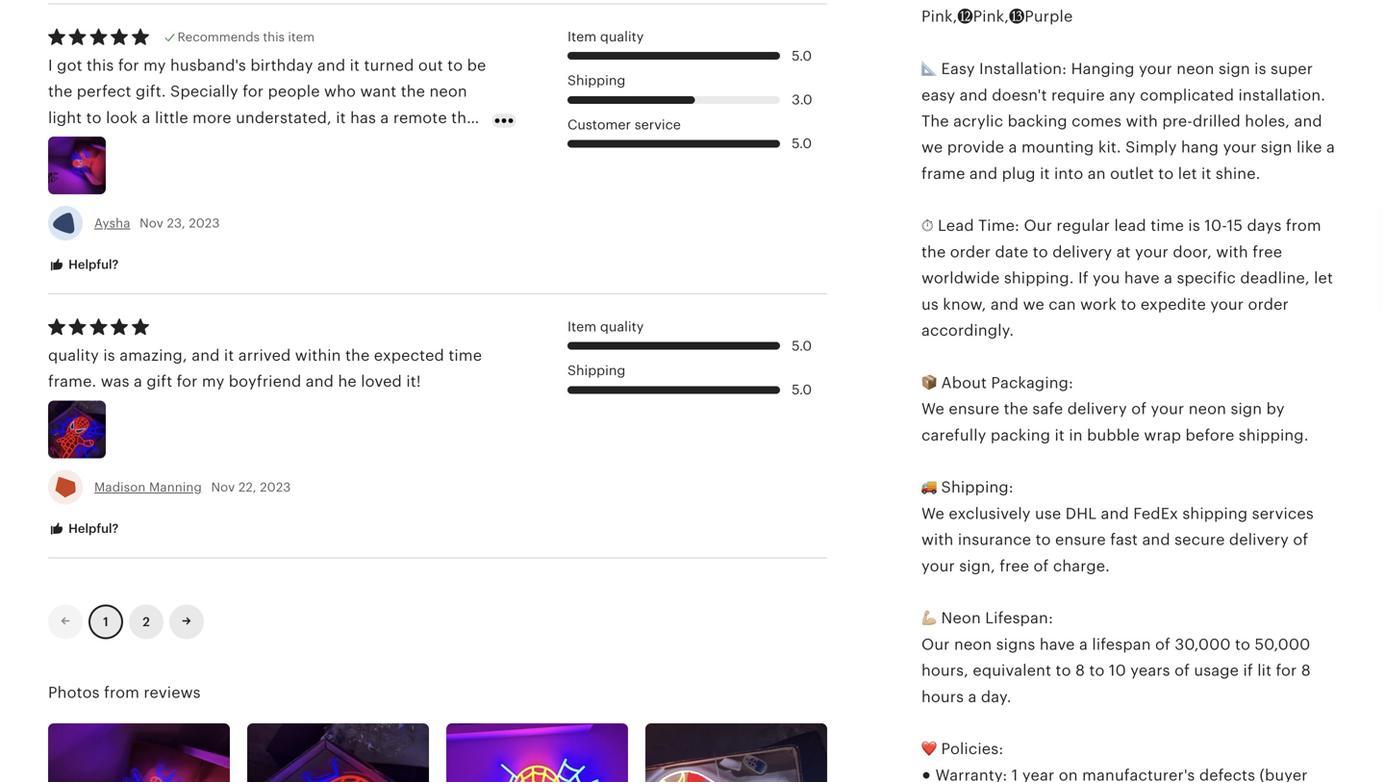 Task type: locate. For each thing, give the bounding box(es) containing it.
quality
[[600, 29, 644, 44], [600, 320, 644, 334], [48, 347, 99, 364]]

free inside ⏱ lead time: our regular lead time is 10-15 days from the order date to delivery at your door, with free worldwide shipping. if you have a specific deadline, let us know, and we can work to expedite your order accordingly.
[[1253, 243, 1283, 261]]

the up packing at the right bottom of page
[[1004, 400, 1029, 418]]

of
[[1132, 400, 1147, 418], [1293, 531, 1309, 548], [1034, 557, 1049, 575], [1156, 636, 1171, 653], [1175, 662, 1190, 679]]

a up expedite
[[1164, 270, 1173, 287]]

nov
[[140, 216, 163, 230], [211, 480, 235, 494]]

1 horizontal spatial time
[[1151, 217, 1184, 235]]

item quality
[[568, 29, 644, 44], [568, 320, 644, 334]]

arrived
[[238, 347, 291, 364]]

1 vertical spatial item quality
[[568, 320, 644, 334]]

5.0
[[792, 48, 812, 63], [792, 136, 812, 151], [792, 339, 812, 354], [792, 382, 812, 397]]

your left sign,
[[922, 557, 955, 575]]

1 shipping from the top
[[568, 73, 626, 88]]

sign left by
[[1231, 400, 1263, 418]]

neon up the complicated
[[1177, 60, 1215, 78]]

order up worldwide
[[950, 243, 991, 261]]

2023 right the 22,
[[260, 480, 291, 494]]

expected
[[374, 347, 444, 364]]

lit
[[1258, 662, 1272, 679]]

2023 right 23,
[[189, 216, 220, 230]]

my
[[202, 373, 225, 390]]

helpful? down 'madison'
[[65, 521, 119, 536]]

0 vertical spatial shipping.
[[1004, 270, 1074, 287]]

0 horizontal spatial ensure
[[949, 400, 1000, 418]]

a right like
[[1327, 139, 1335, 156]]

1 horizontal spatial the
[[922, 243, 946, 261]]

is inside 📐 easy installation: hanging your neon sign is super easy and doesn't require any complicated installation. the acrylic backing comes with pre-drilled holes, and we provide a mounting kit. simply hang your sign like a frame and plug it into an outlet to let it shine.
[[1255, 60, 1267, 78]]

2 helpful? button from the top
[[34, 511, 133, 547]]

ensure down about
[[949, 400, 1000, 418]]

shipping.
[[1004, 270, 1074, 287], [1239, 427, 1309, 444]]

0 horizontal spatial from
[[104, 684, 140, 702]]

to right work
[[1121, 296, 1137, 313]]

is inside ⏱ lead time: our regular lead time is 10-15 days from the order date to delivery at your door, with free worldwide shipping. if you have a specific deadline, let us know, and we can work to expedite your order accordingly.
[[1189, 217, 1201, 235]]

acrylic
[[954, 113, 1004, 130]]

1 vertical spatial we
[[1023, 296, 1045, 313]]

free
[[1253, 243, 1283, 261], [1000, 557, 1030, 575]]

1 vertical spatial shipping
[[568, 363, 626, 378]]

0 vertical spatial item quality
[[568, 29, 644, 44]]

0 horizontal spatial 8
[[1076, 662, 1085, 679]]

and right know,
[[991, 296, 1019, 313]]

1 vertical spatial 2023
[[260, 480, 291, 494]]

2
[[143, 615, 150, 629]]

1 horizontal spatial 8
[[1302, 662, 1311, 679]]

1 item quality from the top
[[568, 29, 644, 44]]

1 vertical spatial helpful? button
[[34, 511, 133, 547]]

is left 10- at the right of the page
[[1189, 217, 1201, 235]]

1 vertical spatial have
[[1040, 636, 1075, 653]]

1 vertical spatial let
[[1314, 270, 1334, 287]]

2 vertical spatial with
[[922, 531, 954, 548]]

it left in
[[1055, 427, 1065, 444]]

1 horizontal spatial have
[[1125, 270, 1160, 287]]

1 helpful? button from the top
[[34, 247, 133, 283]]

1 horizontal spatial for
[[1276, 662, 1297, 679]]

secure
[[1175, 531, 1225, 548]]

with up simply
[[1126, 113, 1158, 130]]

your down specific
[[1211, 296, 1244, 313]]

0 vertical spatial ensure
[[949, 400, 1000, 418]]

1 vertical spatial order
[[1248, 296, 1289, 313]]

2 vertical spatial the
[[1004, 400, 1029, 418]]

installation:
[[979, 60, 1067, 78]]

1 vertical spatial shipping.
[[1239, 427, 1309, 444]]

sign up the complicated
[[1219, 60, 1251, 78]]

we left can
[[1023, 296, 1045, 313]]

0 vertical spatial helpful?
[[65, 257, 119, 272]]

neon down neon
[[954, 636, 992, 653]]

have right signs
[[1040, 636, 1075, 653]]

to down simply
[[1159, 165, 1174, 182]]

our up date
[[1024, 217, 1053, 235]]

quality inside quality is amazing, and it arrived within the expected time frame. was a gift for my boyfriend and he loved it!
[[48, 347, 99, 364]]

and down "provide"
[[970, 165, 998, 182]]

💪🏼 neon lifespan: our neon signs have a lifespan of 30,000 to 50,000 hours, equivalent to 8 to 10 years of usage if lit for 8 hours a day.
[[922, 610, 1311, 705]]

1 we from the top
[[922, 400, 945, 418]]

1 vertical spatial helpful?
[[65, 521, 119, 536]]

free for with
[[1253, 243, 1283, 261]]

time:
[[979, 217, 1020, 235]]

shipping. up can
[[1004, 270, 1074, 287]]

your up wrap
[[1151, 400, 1185, 418]]

0 horizontal spatial the
[[345, 347, 370, 364]]

a up plug
[[1009, 139, 1018, 156]]

view details of this review photo by madison manning image
[[48, 401, 106, 458]]

0 horizontal spatial our
[[922, 636, 950, 653]]

1 vertical spatial from
[[104, 684, 140, 702]]

for right lit at the right of page
[[1276, 662, 1297, 679]]

it inside the 📦 about packaging: we ensure the safe delivery of your neon sign by carefully packing it in bubble wrap before shipping.
[[1055, 427, 1065, 444]]

time right expected
[[449, 347, 482, 364]]

lead
[[1115, 217, 1147, 235]]

2 vertical spatial delivery
[[1230, 531, 1289, 548]]

1 horizontal spatial our
[[1024, 217, 1053, 235]]

1 vertical spatial for
[[1276, 662, 1297, 679]]

it up my
[[224, 347, 234, 364]]

to down use
[[1036, 531, 1051, 548]]

2 item quality from the top
[[568, 320, 644, 334]]

🚚
[[922, 479, 937, 496]]

usage
[[1194, 662, 1239, 679]]

2 item from the top
[[568, 320, 597, 334]]

0 vertical spatial we
[[922, 400, 945, 418]]

let right deadline,
[[1314, 270, 1334, 287]]

2 horizontal spatial with
[[1217, 243, 1249, 261]]

0 vertical spatial our
[[1024, 217, 1053, 235]]

💪🏼
[[922, 610, 937, 627]]

kit.
[[1099, 139, 1122, 156]]

1 vertical spatial time
[[449, 347, 482, 364]]

free down insurance
[[1000, 557, 1030, 575]]

comes
[[1072, 113, 1122, 130]]

0 horizontal spatial order
[[950, 243, 991, 261]]

helpful? button for 5.0
[[34, 511, 133, 547]]

sign down "holes,"
[[1261, 139, 1293, 156]]

delivery inside ⏱ lead time: our regular lead time is 10-15 days from the order date to delivery at your door, with free worldwide shipping. if you have a specific deadline, let us know, and we can work to expedite your order accordingly.
[[1053, 243, 1113, 261]]

in
[[1069, 427, 1083, 444]]

require
[[1052, 86, 1105, 104]]

the up he
[[345, 347, 370, 364]]

recommends
[[178, 30, 260, 44]]

2 horizontal spatial the
[[1004, 400, 1029, 418]]

ensure down dhl
[[1055, 531, 1106, 548]]

0 vertical spatial we
[[922, 139, 943, 156]]

0 vertical spatial item
[[568, 29, 597, 44]]

1 vertical spatial sign
[[1261, 139, 1293, 156]]

use
[[1035, 505, 1062, 522]]

hours
[[922, 688, 964, 705]]

of up wrap
[[1132, 400, 1147, 418]]

1 horizontal spatial free
[[1253, 243, 1283, 261]]

is inside quality is amazing, and it arrived within the expected time frame. was a gift for my boyfriend and he loved it!
[[103, 347, 115, 364]]

0 horizontal spatial with
[[922, 531, 954, 548]]

neon up before
[[1189, 400, 1227, 418]]

our inside 💪🏼 neon lifespan: our neon signs have a lifespan of 30,000 to 50,000 hours, equivalent to 8 to 10 years of usage if lit for 8 hours a day.
[[922, 636, 950, 653]]

2 vertical spatial quality
[[48, 347, 99, 364]]

0 horizontal spatial we
[[922, 139, 943, 156]]

1 horizontal spatial shipping.
[[1239, 427, 1309, 444]]

0 vertical spatial quality
[[600, 29, 644, 44]]

0 horizontal spatial shipping.
[[1004, 270, 1074, 287]]

3.0
[[792, 92, 813, 107]]

our down 💪🏼
[[922, 636, 950, 653]]

have
[[1125, 270, 1160, 287], [1040, 636, 1075, 653]]

doesn't
[[992, 86, 1047, 104]]

sign
[[1219, 60, 1251, 78], [1261, 139, 1293, 156], [1231, 400, 1263, 418]]

free down days
[[1253, 243, 1283, 261]]

the inside quality is amazing, and it arrived within the expected time frame. was a gift for my boyfriend and he loved it!
[[345, 347, 370, 364]]

1 vertical spatial quality
[[600, 320, 644, 334]]

from right the photos
[[104, 684, 140, 702]]

hours,
[[922, 662, 969, 679]]

let down hang
[[1178, 165, 1198, 182]]

neon inside 💪🏼 neon lifespan: our neon signs have a lifespan of 30,000 to 50,000 hours, equivalent to 8 to 10 years of usage if lit for 8 hours a day.
[[954, 636, 992, 653]]

0 vertical spatial 2023
[[189, 216, 220, 230]]

bubble
[[1087, 427, 1140, 444]]

0 horizontal spatial have
[[1040, 636, 1075, 653]]

helpful? button down 'madison'
[[34, 511, 133, 547]]

0 vertical spatial with
[[1126, 113, 1158, 130]]

to inside 📐 easy installation: hanging your neon sign is super easy and doesn't require any complicated installation. the acrylic backing comes with pre-drilled holes, and we provide a mounting kit. simply hang your sign like a frame and plug it into an outlet to let it shine.
[[1159, 165, 1174, 182]]

outlet
[[1110, 165, 1154, 182]]

1 vertical spatial neon
[[1189, 400, 1227, 418]]

1 horizontal spatial ensure
[[1055, 531, 1106, 548]]

2 vertical spatial neon
[[954, 636, 992, 653]]

delivery inside the 📦 about packaging: we ensure the safe delivery of your neon sign by carefully packing it in bubble wrap before shipping.
[[1068, 400, 1127, 418]]

8 down 50,000
[[1302, 662, 1311, 679]]

delivery up bubble
[[1068, 400, 1127, 418]]

shipping. inside ⏱ lead time: our regular lead time is 10-15 days from the order date to delivery at your door, with free worldwide shipping. if you have a specific deadline, let us know, and we can work to expedite your order accordingly.
[[1004, 270, 1074, 287]]

❤️
[[922, 741, 937, 758]]

our inside ⏱ lead time: our regular lead time is 10-15 days from the order date to delivery at your door, with free worldwide shipping. if you have a specific deadline, let us know, and we can work to expedite your order accordingly.
[[1024, 217, 1053, 235]]

1 vertical spatial ensure
[[1055, 531, 1106, 548]]

door,
[[1173, 243, 1212, 261]]

quality for 3.0
[[600, 29, 644, 44]]

know,
[[943, 296, 987, 313]]

0 vertical spatial from
[[1286, 217, 1322, 235]]

1 vertical spatial item
[[568, 320, 597, 334]]

pre-
[[1163, 113, 1193, 130]]

1 vertical spatial delivery
[[1068, 400, 1127, 418]]

1 helpful? from the top
[[65, 257, 119, 272]]

0 vertical spatial shipping
[[568, 73, 626, 88]]

lifespan:
[[985, 610, 1054, 627]]

sign,
[[959, 557, 996, 575]]

2 we from the top
[[922, 505, 945, 522]]

1 link
[[89, 605, 123, 639]]

at
[[1117, 243, 1131, 261]]

is
[[1255, 60, 1267, 78], [1189, 217, 1201, 235], [103, 347, 115, 364]]

1 horizontal spatial with
[[1126, 113, 1158, 130]]

we down 🚚
[[922, 505, 945, 522]]

0 vertical spatial order
[[950, 243, 991, 261]]

with inside 🚚 shipping: we exclusively use dhl and fedex shipping services with insurance to ensure fast and secure delivery of your sign, free of charge.
[[922, 531, 954, 548]]

0 horizontal spatial time
[[449, 347, 482, 364]]

0 vertical spatial helpful? button
[[34, 247, 133, 283]]

the down the ⏱
[[922, 243, 946, 261]]

it
[[1040, 165, 1050, 182], [1202, 165, 1212, 182], [224, 347, 234, 364], [1055, 427, 1065, 444]]

of right years
[[1175, 662, 1190, 679]]

1 vertical spatial is
[[1189, 217, 1201, 235]]

3 5.0 from the top
[[792, 339, 812, 354]]

we down 📦
[[922, 400, 945, 418]]

1 vertical spatial our
[[922, 636, 950, 653]]

a left day.
[[968, 688, 977, 705]]

1 horizontal spatial 2023
[[260, 480, 291, 494]]

0 vertical spatial the
[[922, 243, 946, 261]]

with down 15
[[1217, 243, 1249, 261]]

23,
[[167, 216, 185, 230]]

0 vertical spatial for
[[177, 373, 198, 390]]

helpful? down the aysha link
[[65, 257, 119, 272]]

is for 10-
[[1189, 217, 1201, 235]]

to right equivalent
[[1056, 662, 1071, 679]]

0 horizontal spatial is
[[103, 347, 115, 364]]

0 vertical spatial sign
[[1219, 60, 1251, 78]]

simply
[[1126, 139, 1177, 156]]

madison manning link
[[94, 480, 202, 494]]

0 vertical spatial have
[[1125, 270, 1160, 287]]

for
[[177, 373, 198, 390], [1276, 662, 1297, 679]]

equivalent
[[973, 662, 1052, 679]]

0 vertical spatial is
[[1255, 60, 1267, 78]]

2 vertical spatial is
[[103, 347, 115, 364]]

1 vertical spatial with
[[1217, 243, 1249, 261]]

with inside 📐 easy installation: hanging your neon sign is super easy and doesn't require any complicated installation. the acrylic backing comes with pre-drilled holes, and we provide a mounting kit. simply hang your sign like a frame and plug it into an outlet to let it shine.
[[1126, 113, 1158, 130]]

free inside 🚚 shipping: we exclusively use dhl and fedex shipping services with insurance to ensure fast and secure delivery of your sign, free of charge.
[[1000, 557, 1030, 575]]

to right date
[[1033, 243, 1049, 261]]

10-
[[1205, 217, 1227, 235]]

nov left 23,
[[140, 216, 163, 230]]

1 vertical spatial free
[[1000, 557, 1030, 575]]

shipping. inside the 📦 about packaging: we ensure the safe delivery of your neon sign by carefully packing it in bubble wrap before shipping.
[[1239, 427, 1309, 444]]

shipping for 3.0
[[568, 73, 626, 88]]

we down the the at the right top
[[922, 139, 943, 156]]

1 vertical spatial nov
[[211, 480, 235, 494]]

a left gift
[[134, 373, 142, 390]]

order down deadline,
[[1248, 296, 1289, 313]]

our for regular
[[1024, 217, 1053, 235]]

0 horizontal spatial let
[[1178, 165, 1198, 182]]

item
[[288, 30, 315, 44]]

and up my
[[192, 347, 220, 364]]

is up was
[[103, 347, 115, 364]]

like
[[1297, 139, 1323, 156]]

shipping:
[[942, 479, 1014, 496]]

hanging
[[1071, 60, 1135, 78]]

⏱ lead time: our regular lead time is 10-15 days from the order date to delivery at your door, with free worldwide shipping. if you have a specific deadline, let us know, and we can work to expedite your order accordingly.
[[922, 217, 1334, 339]]

it left into
[[1040, 165, 1050, 182]]

the inside the 📦 about packaging: we ensure the safe delivery of your neon sign by carefully packing it in bubble wrap before shipping.
[[1004, 400, 1029, 418]]

a left lifespan
[[1080, 636, 1088, 653]]

2 vertical spatial sign
[[1231, 400, 1263, 418]]

helpful? button for 3.0
[[34, 247, 133, 283]]

1 vertical spatial we
[[922, 505, 945, 522]]

1 horizontal spatial is
[[1189, 217, 1201, 235]]

with down 🚚
[[922, 531, 954, 548]]

2023
[[189, 216, 220, 230], [260, 480, 291, 494]]

0 horizontal spatial free
[[1000, 557, 1030, 575]]

loved
[[361, 373, 402, 390]]

1 horizontal spatial we
[[1023, 296, 1045, 313]]

0 vertical spatial let
[[1178, 165, 1198, 182]]

from right days
[[1286, 217, 1322, 235]]

delivery
[[1053, 243, 1113, 261], [1068, 400, 1127, 418], [1230, 531, 1289, 548]]

1 item from the top
[[568, 29, 597, 44]]

backing
[[1008, 113, 1068, 130]]

fedex
[[1134, 505, 1179, 522]]

for left my
[[177, 373, 198, 390]]

and inside ⏱ lead time: our regular lead time is 10-15 days from the order date to delivery at your door, with free worldwide shipping. if you have a specific deadline, let us know, and we can work to expedite your order accordingly.
[[991, 296, 1019, 313]]

your inside 🚚 shipping: we exclusively use dhl and fedex shipping services with insurance to ensure fast and secure delivery of your sign, free of charge.
[[922, 557, 955, 575]]

0 horizontal spatial for
[[177, 373, 198, 390]]

time up door,
[[1151, 217, 1184, 235]]

he
[[338, 373, 357, 390]]

2 shipping from the top
[[568, 363, 626, 378]]

2 horizontal spatial is
[[1255, 60, 1267, 78]]

2 5.0 from the top
[[792, 136, 812, 151]]

have down the at
[[1125, 270, 1160, 287]]

0 vertical spatial neon
[[1177, 60, 1215, 78]]

delivery down services
[[1230, 531, 1289, 548]]

your
[[1139, 60, 1173, 78], [1223, 139, 1257, 156], [1135, 243, 1169, 261], [1211, 296, 1244, 313], [1151, 400, 1185, 418], [922, 557, 955, 575]]

helpful? button down the aysha link
[[34, 247, 133, 283]]

0 vertical spatial delivery
[[1053, 243, 1113, 261]]

time inside ⏱ lead time: our regular lead time is 10-15 days from the order date to delivery at your door, with free worldwide shipping. if you have a specific deadline, let us know, and we can work to expedite your order accordingly.
[[1151, 217, 1184, 235]]

lifespan
[[1092, 636, 1151, 653]]

helpful? for 3.0
[[65, 257, 119, 272]]

item for 3.0
[[568, 29, 597, 44]]

0 vertical spatial free
[[1253, 243, 1283, 261]]

shipping. down by
[[1239, 427, 1309, 444]]

us
[[922, 296, 939, 313]]

0 vertical spatial time
[[1151, 217, 1184, 235]]

1 horizontal spatial let
[[1314, 270, 1334, 287]]

1 horizontal spatial from
[[1286, 217, 1322, 235]]

nov left the 22,
[[211, 480, 235, 494]]

sign inside the 📦 about packaging: we ensure the safe delivery of your neon sign by carefully packing it in bubble wrap before shipping.
[[1231, 400, 1263, 418]]

expedite
[[1141, 296, 1206, 313]]

let inside ⏱ lead time: our regular lead time is 10-15 days from the order date to delivery at your door, with free worldwide shipping. if you have a specific deadline, let us know, and we can work to expedite your order accordingly.
[[1314, 270, 1334, 287]]

with inside ⏱ lead time: our regular lead time is 10-15 days from the order date to delivery at your door, with free worldwide shipping. if you have a specific deadline, let us know, and we can work to expedite your order accordingly.
[[1217, 243, 1249, 261]]

delivery down regular
[[1053, 243, 1113, 261]]

1 vertical spatial the
[[345, 347, 370, 364]]

carefully
[[922, 427, 987, 444]]

2 link
[[129, 605, 164, 639]]

0 vertical spatial nov
[[140, 216, 163, 230]]

2 helpful? from the top
[[65, 521, 119, 536]]

2 8 from the left
[[1302, 662, 1311, 679]]

photos from reviews
[[48, 684, 201, 702]]

is left super
[[1255, 60, 1267, 78]]

8 left "10"
[[1076, 662, 1085, 679]]



Task type: describe. For each thing, give the bounding box(es) containing it.
and down 'fedex'
[[1142, 531, 1171, 548]]

1 8 from the left
[[1076, 662, 1085, 679]]

easy
[[922, 86, 956, 104]]

shipping for 5.0
[[568, 363, 626, 378]]

recommends this item
[[178, 30, 315, 44]]

⏱
[[922, 217, 934, 235]]

and up acrylic
[[960, 86, 988, 104]]

super
[[1271, 60, 1313, 78]]

4 5.0 from the top
[[792, 382, 812, 397]]

item quality for 5.0
[[568, 320, 644, 334]]

frame
[[922, 165, 966, 182]]

a inside ⏱ lead time: our regular lead time is 10-15 days from the order date to delivery at your door, with free worldwide shipping. if you have a specific deadline, let us know, and we can work to expedite your order accordingly.
[[1164, 270, 1173, 287]]

your inside the 📦 about packaging: we ensure the safe delivery of your neon sign by carefully packing it in bubble wrap before shipping.
[[1151, 400, 1185, 418]]

hang
[[1181, 139, 1219, 156]]

of left charge.
[[1034, 557, 1049, 575]]

any
[[1110, 86, 1136, 104]]

photos
[[48, 684, 100, 702]]

fast
[[1111, 531, 1138, 548]]

view details of this review photo by aysha image
[[48, 137, 106, 194]]

your up the complicated
[[1139, 60, 1173, 78]]

0 horizontal spatial nov
[[140, 216, 163, 230]]

with for comes
[[1126, 113, 1158, 130]]

can
[[1049, 296, 1076, 313]]

for inside 💪🏼 neon lifespan: our neon signs have a lifespan of 30,000 to 50,000 hours, equivalent to 8 to 10 years of usage if lit for 8 hours a day.
[[1276, 662, 1297, 679]]

provide
[[947, 139, 1005, 156]]

quality for 5.0
[[600, 320, 644, 334]]

amazing,
[[120, 347, 187, 364]]

it down hang
[[1202, 165, 1212, 182]]

it inside quality is amazing, and it arrived within the expected time frame. was a gift for my boyfriend and he loved it!
[[224, 347, 234, 364]]

from inside ⏱ lead time: our regular lead time is 10-15 days from the order date to delivery at your door, with free worldwide shipping. if you have a specific deadline, let us know, and we can work to expedite your order accordingly.
[[1286, 217, 1322, 235]]

of inside the 📦 about packaging: we ensure the safe delivery of your neon sign by carefully packing it in bubble wrap before shipping.
[[1132, 400, 1147, 418]]

helpful? for 5.0
[[65, 521, 119, 536]]

and up 'fast'
[[1101, 505, 1129, 522]]

shine.
[[1216, 165, 1261, 182]]

🚚 shipping: we exclusively use dhl and fedex shipping services with insurance to ensure fast and secure delivery of your sign, free of charge.
[[922, 479, 1314, 575]]

22,
[[239, 480, 257, 494]]

1 horizontal spatial order
[[1248, 296, 1289, 313]]

neon inside the 📦 about packaging: we ensure the safe delivery of your neon sign by carefully packing it in bubble wrap before shipping.
[[1189, 400, 1227, 418]]

years
[[1131, 662, 1171, 679]]

delivery inside 🚚 shipping: we exclusively use dhl and fedex shipping services with insurance to ensure fast and secure delivery of your sign, free of charge.
[[1230, 531, 1289, 548]]

ensure inside 🚚 shipping: we exclusively use dhl and fedex shipping services with insurance to ensure fast and secure delivery of your sign, free of charge.
[[1055, 531, 1106, 548]]

this
[[263, 30, 285, 44]]

within
[[295, 347, 341, 364]]

specific
[[1177, 270, 1236, 287]]

regular
[[1057, 217, 1110, 235]]

our for neon
[[922, 636, 950, 653]]

charge.
[[1053, 557, 1110, 575]]

exclusively
[[949, 505, 1031, 522]]

services
[[1252, 505, 1314, 522]]

and down within
[[306, 373, 334, 390]]

for inside quality is amazing, and it arrived within the expected time frame. was a gift for my boyfriend and he loved it!
[[177, 373, 198, 390]]

by
[[1267, 400, 1285, 418]]

accordingly.
[[922, 322, 1014, 339]]

we inside 📐 easy installation: hanging your neon sign is super easy and doesn't require any complicated installation. the acrylic backing comes with pre-drilled holes, and we provide a mounting kit. simply hang your sign like a frame and plug it into an outlet to let it shine.
[[922, 139, 943, 156]]

insurance
[[958, 531, 1032, 548]]

installation.
[[1239, 86, 1326, 104]]

📦 about packaging: we ensure the safe delivery of your neon sign by carefully packing it in bubble wrap before shipping.
[[922, 374, 1309, 444]]

signs
[[996, 636, 1036, 653]]

the inside ⏱ lead time: our regular lead time is 10-15 days from the order date to delivery at your door, with free worldwide shipping. if you have a specific deadline, let us know, and we can work to expedite your order accordingly.
[[922, 243, 946, 261]]

if
[[1079, 270, 1089, 287]]

date
[[995, 243, 1029, 261]]

is for super
[[1255, 60, 1267, 78]]

aysha nov 23, 2023
[[94, 216, 220, 230]]

item quality for 3.0
[[568, 29, 644, 44]]

aysha
[[94, 216, 130, 230]]

madison manning nov 22, 2023
[[94, 480, 291, 494]]

customer service
[[568, 117, 681, 132]]

your right the at
[[1135, 243, 1169, 261]]

days
[[1247, 217, 1282, 235]]

we inside the 📦 about packaging: we ensure the safe delivery of your neon sign by carefully packing it in bubble wrap before shipping.
[[922, 400, 945, 418]]

time inside quality is amazing, and it arrived within the expected time frame. was a gift for my boyfriend and he loved it!
[[449, 347, 482, 364]]

1 5.0 from the top
[[792, 48, 812, 63]]

packaging:
[[991, 374, 1074, 392]]

we inside ⏱ lead time: our regular lead time is 10-15 days from the order date to delivery at your door, with free worldwide shipping. if you have a specific deadline, let us know, and we can work to expedite your order accordingly.
[[1023, 296, 1045, 313]]

the
[[922, 113, 949, 130]]

wrap
[[1144, 427, 1182, 444]]

with for door,
[[1217, 243, 1249, 261]]

frame.
[[48, 373, 97, 390]]

deadline,
[[1241, 270, 1310, 287]]

worldwide
[[922, 270, 1000, 287]]

manning
[[149, 480, 202, 494]]

10
[[1109, 662, 1127, 679]]

to up if
[[1235, 636, 1251, 653]]

have inside 💪🏼 neon lifespan: our neon signs have a lifespan of 30,000 to 50,000 hours, equivalent to 8 to 10 years of usage if lit for 8 hours a day.
[[1040, 636, 1075, 653]]

if
[[1244, 662, 1253, 679]]

let inside 📐 easy installation: hanging your neon sign is super easy and doesn't require any complicated installation. the acrylic backing comes with pre-drilled holes, and we provide a mounting kit. simply hang your sign like a frame and plug it into an outlet to let it shine.
[[1178, 165, 1198, 182]]

complicated
[[1140, 86, 1235, 104]]

to left "10"
[[1090, 662, 1105, 679]]

free for sign,
[[1000, 557, 1030, 575]]

to inside 🚚 shipping: we exclusively use dhl and fedex shipping services with insurance to ensure fast and secure delivery of your sign, free of charge.
[[1036, 531, 1051, 548]]

1
[[103, 615, 108, 629]]

aysha link
[[94, 216, 130, 230]]

packing
[[991, 427, 1051, 444]]

your up shine.
[[1223, 139, 1257, 156]]

ensure inside the 📦 about packaging: we ensure the safe delivery of your neon sign by carefully packing it in bubble wrap before shipping.
[[949, 400, 1000, 418]]

0 horizontal spatial 2023
[[189, 216, 220, 230]]

madison
[[94, 480, 146, 494]]

50,000
[[1255, 636, 1311, 653]]

1 horizontal spatial nov
[[211, 480, 235, 494]]

we inside 🚚 shipping: we exclusively use dhl and fedex shipping services with insurance to ensure fast and secure delivery of your sign, free of charge.
[[922, 505, 945, 522]]

it!
[[406, 373, 421, 390]]

📐
[[922, 60, 937, 78]]

lead
[[938, 217, 974, 235]]

📦
[[922, 374, 937, 392]]

work
[[1081, 296, 1117, 313]]

reviews
[[144, 684, 201, 702]]

and up like
[[1295, 113, 1323, 130]]

mounting
[[1022, 139, 1094, 156]]

neon inside 📐 easy installation: hanging your neon sign is super easy and doesn't require any complicated installation. the acrylic backing comes with pre-drilled holes, and we provide a mounting kit. simply hang your sign like a frame and plug it into an outlet to let it shine.
[[1177, 60, 1215, 78]]

quality is amazing, and it arrived within the expected time frame. was a gift for my boyfriend and he loved it!
[[48, 347, 482, 390]]

📐 easy installation: hanging your neon sign is super easy and doesn't require any complicated installation. the acrylic backing comes with pre-drilled holes, and we provide a mounting kit. simply hang your sign like a frame and plug it into an outlet to let it shine.
[[922, 60, 1335, 182]]

easy
[[942, 60, 975, 78]]

boyfriend
[[229, 373, 302, 390]]

have inside ⏱ lead time: our regular lead time is 10-15 days from the order date to delivery at your door, with free worldwide shipping. if you have a specific deadline, let us know, and we can work to expedite your order accordingly.
[[1125, 270, 1160, 287]]

of down services
[[1293, 531, 1309, 548]]

❤️ policies:
[[922, 741, 1004, 758]]

item for 5.0
[[568, 320, 597, 334]]

policies:
[[942, 741, 1004, 758]]

15
[[1227, 217, 1243, 235]]

of up years
[[1156, 636, 1171, 653]]

before
[[1186, 427, 1235, 444]]

a inside quality is amazing, and it arrived within the expected time frame. was a gift for my boyfriend and he loved it!
[[134, 373, 142, 390]]



Task type: vqa. For each thing, say whether or not it's contained in the screenshot.
View shop link on the right bottom of page
no



